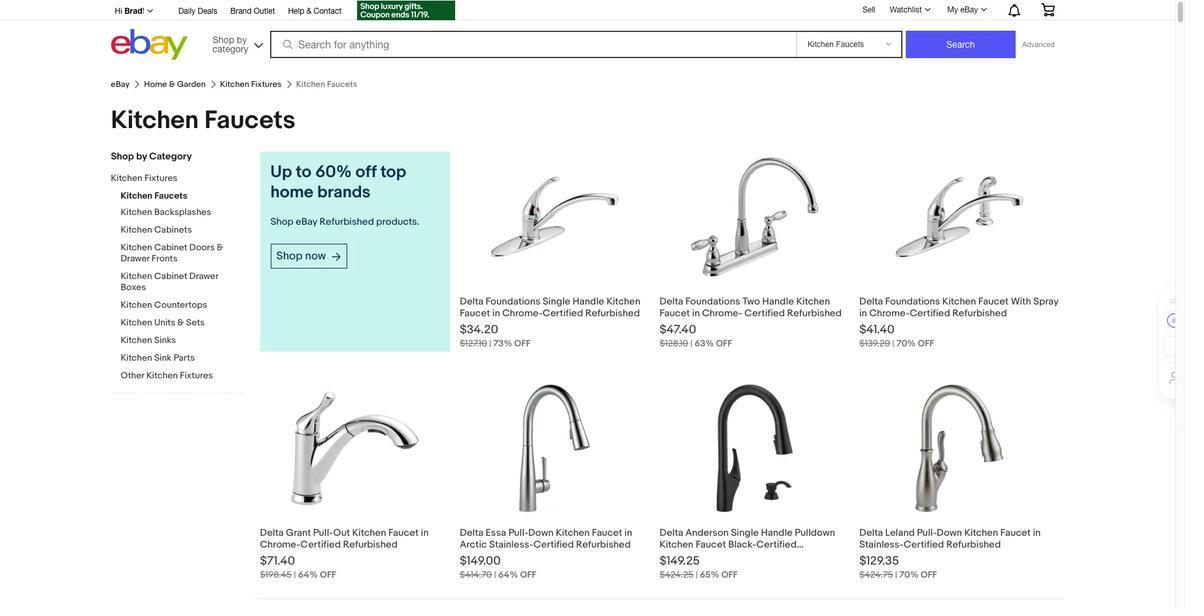 Task type: vqa. For each thing, say whether or not it's contained in the screenshot.


Task type: locate. For each thing, give the bounding box(es) containing it.
& left sets on the bottom of page
[[177, 317, 184, 328]]

refurbished inside delta foundations single handle kitchen faucet in chrome-certified refurbished $34.20 $127.10 | 73% off
[[585, 307, 640, 320]]

down inside delta leland pull-down kitchen faucet in stainless-certified refurbished $129.35 $424.75 | 70% off
[[937, 527, 962, 540]]

$424.25 text field
[[660, 570, 694, 581]]

off right '$424.75'
[[921, 570, 937, 581]]

faucet inside delta foundations single handle kitchen faucet in chrome-certified refurbished $34.20 $127.10 | 73% off
[[460, 307, 490, 320]]

down right leland
[[937, 527, 962, 540]]

in inside delta grant pull-out kitchen faucet in chrome-certified refurbished $71.40 $198.45 | 64% off
[[421, 527, 429, 540]]

| for $41.40
[[893, 338, 895, 349]]

kitchen inside delta foundations two handle kitchen faucet in chrome- certified refurbished $47.40 $128.10 | 63% off
[[796, 296, 830, 308]]

foundations for $47.40
[[686, 296, 740, 308]]

$414.70
[[460, 570, 492, 581]]

0 horizontal spatial by
[[136, 150, 147, 163]]

chrome- inside delta grant pull-out kitchen faucet in chrome-certified refurbished $71.40 $198.45 | 64% off
[[260, 539, 301, 551]]

2 64% from the left
[[498, 570, 518, 581]]

faucet inside delta foundations kitchen faucet with spray in chrome-certified refurbished $41.40 $139.20 | 70% off
[[979, 296, 1009, 308]]

faucet for $129.35
[[1001, 527, 1031, 540]]

pull- right leland
[[917, 527, 937, 540]]

faucet for $34.20
[[460, 307, 490, 320]]

drawer up boxes
[[121, 253, 150, 264]]

by
[[237, 34, 247, 45], [136, 150, 147, 163]]

pull- inside delta essa pull-down kitchen faucet in arctic stainless-certified refurbished $149.00 $414.70 | 64% off
[[509, 527, 528, 540]]

off inside delta foundations kitchen faucet with spray in chrome-certified refurbished $41.40 $139.20 | 70% off
[[918, 338, 934, 349]]

fixtures down parts
[[180, 370, 213, 381]]

$127.10
[[460, 338, 487, 349]]

70% for $41.40
[[897, 338, 916, 349]]

1 down from the left
[[528, 527, 554, 540]]

delta inside delta anderson single handle pulldown kitchen faucet black-certified refurbished
[[660, 527, 683, 540]]

0 vertical spatial fixtures
[[251, 79, 282, 90]]

0 vertical spatial ebay
[[961, 5, 978, 14]]

faucet for $149.00
[[592, 527, 622, 540]]

brand outlet
[[230, 7, 275, 16]]

drawer
[[121, 253, 150, 264], [189, 271, 218, 282]]

delta left essa
[[460, 527, 484, 540]]

shop by category
[[213, 34, 248, 54]]

drawer down doors
[[189, 271, 218, 282]]

| right $139.20
[[893, 338, 895, 349]]

$71.40
[[260, 555, 295, 569]]

kitchen fixtures link down "category"
[[220, 79, 282, 90]]

in for $129.35
[[1033, 527, 1041, 540]]

$414.70 text field
[[460, 570, 492, 581]]

chrome- up $71.40 on the bottom left of the page
[[260, 539, 301, 551]]

certified inside delta foundations single handle kitchen faucet in chrome-certified refurbished $34.20 $127.10 | 73% off
[[543, 307, 583, 320]]

1 horizontal spatial single
[[731, 527, 759, 540]]

70% right $424.75 text field
[[900, 570, 919, 581]]

chrome- left two
[[702, 307, 743, 320]]

foundations up 73%
[[486, 296, 541, 308]]

faucets inside kitchen fixtures kitchen faucets kitchen backsplashes kitchen cabinets kitchen cabinet doors & drawer fronts kitchen cabinet drawer boxes kitchen countertops kitchen units & sets kitchen sinks kitchen sink parts other kitchen fixtures
[[154, 190, 187, 201]]

3 pull- from the left
[[917, 527, 937, 540]]

1 horizontal spatial by
[[237, 34, 247, 45]]

kitchen sink parts link
[[121, 353, 245, 365]]

by down 'brand'
[[237, 34, 247, 45]]

in for $34.20
[[492, 307, 500, 320]]

ebay inside up to 60% off top home brands shop ebay refurbished products. 'element'
[[296, 216, 317, 228]]

up
[[271, 162, 292, 183]]

daily deals link
[[178, 5, 217, 19]]

| right $198.45 text field
[[294, 570, 296, 581]]

chrome- for $47.40
[[702, 307, 743, 320]]

foundations for $34.20
[[486, 296, 541, 308]]

fixtures for kitchen fixtures
[[251, 79, 282, 90]]

pull- inside delta grant pull-out kitchen faucet in chrome-certified refurbished $71.40 $198.45 | 64% off
[[313, 527, 333, 540]]

ebay
[[961, 5, 978, 14], [111, 79, 130, 90], [296, 216, 317, 228]]

$34.20
[[460, 323, 498, 338]]

chrome- for $34.20
[[502, 307, 543, 320]]

2 down from the left
[[937, 527, 962, 540]]

& right doors
[[217, 242, 223, 253]]

delta inside delta foundations single handle kitchen faucet in chrome-certified refurbished $34.20 $127.10 | 73% off
[[460, 296, 484, 308]]

0 horizontal spatial ebay
[[111, 79, 130, 90]]

chrome- for $71.40
[[260, 539, 301, 551]]

0 horizontal spatial fixtures
[[144, 173, 178, 184]]

shop by category banner
[[108, 0, 1065, 63]]

delta inside delta foundations two handle kitchen faucet in chrome- certified refurbished $47.40 $128.10 | 63% off
[[660, 296, 683, 308]]

delta
[[460, 296, 484, 308], [660, 296, 683, 308], [860, 296, 883, 308], [260, 527, 284, 540], [460, 527, 484, 540], [660, 527, 683, 540], [860, 527, 883, 540]]

delta up $34.20
[[460, 296, 484, 308]]

garden
[[177, 79, 206, 90]]

2 vertical spatial ebay
[[296, 216, 317, 228]]

0 horizontal spatial 64%
[[298, 570, 318, 581]]

$129.35
[[860, 555, 899, 569]]

delta up $149.25
[[660, 527, 683, 540]]

faucets
[[204, 105, 296, 136], [154, 190, 187, 201]]

handle for $47.40
[[763, 296, 794, 308]]

off inside delta leland pull-down kitchen faucet in stainless-certified refurbished $129.35 $424.75 | 70% off
[[921, 570, 937, 581]]

$198.45 text field
[[260, 570, 292, 581]]

delta inside delta grant pull-out kitchen faucet in chrome-certified refurbished $71.40 $198.45 | 64% off
[[260, 527, 284, 540]]

2 horizontal spatial pull-
[[917, 527, 937, 540]]

2 horizontal spatial foundations
[[886, 296, 940, 308]]

watchlist link
[[883, 2, 937, 18]]

0 vertical spatial 70%
[[897, 338, 916, 349]]

chrome- up 73%
[[502, 307, 543, 320]]

shop down deals
[[213, 34, 234, 45]]

shop ebay refurbished products.
[[271, 216, 420, 228]]

foundations inside delta foundations single handle kitchen faucet in chrome-certified refurbished $34.20 $127.10 | 73% off
[[486, 296, 541, 308]]

certified for $41.40
[[910, 307, 950, 320]]

certified inside delta foundations two handle kitchen faucet in chrome- certified refurbished $47.40 $128.10 | 63% off
[[745, 307, 785, 320]]

off down out
[[320, 570, 336, 581]]

refurbished for delta grant pull-out kitchen faucet in chrome-certified refurbished $71.40 $198.45 | 64% off
[[343, 539, 398, 551]]

64% right $198.45 text field
[[298, 570, 318, 581]]

kitchen fixtures
[[220, 79, 282, 90]]

certified inside delta leland pull-down kitchen faucet in stainless-certified refurbished $129.35 $424.75 | 70% off
[[904, 539, 944, 551]]

3 foundations from the left
[[886, 296, 940, 308]]

certified
[[543, 307, 583, 320], [745, 307, 785, 320], [910, 307, 950, 320], [300, 539, 341, 551], [534, 539, 574, 551], [757, 539, 797, 551], [904, 539, 944, 551]]

1 64% from the left
[[298, 570, 318, 581]]

cabinet down fronts
[[154, 271, 187, 282]]

refurbished
[[320, 216, 374, 228], [585, 307, 640, 320], [787, 307, 842, 320], [953, 307, 1007, 320], [343, 539, 398, 551], [576, 539, 631, 551], [947, 539, 1001, 551], [660, 551, 714, 563]]

down
[[528, 527, 554, 540], [937, 527, 962, 540]]

delta up $47.40
[[660, 296, 683, 308]]

faucets up backsplashes
[[154, 190, 187, 201]]

delta inside delta foundations kitchen faucet with spray in chrome-certified refurbished $41.40 $139.20 | 70% off
[[860, 296, 883, 308]]

stainless- up $129.35
[[860, 539, 904, 551]]

cabinet
[[154, 242, 187, 253], [154, 271, 187, 282]]

in inside delta essa pull-down kitchen faucet in arctic stainless-certified refurbished $149.00 $414.70 | 64% off
[[625, 527, 632, 540]]

0 horizontal spatial stainless-
[[489, 539, 534, 551]]

2 horizontal spatial fixtures
[[251, 79, 282, 90]]

kitchen inside delta grant pull-out kitchen faucet in chrome-certified refurbished $71.40 $198.45 | 64% off
[[352, 527, 386, 540]]

0 horizontal spatial single
[[543, 296, 571, 308]]

refurbished inside delta leland pull-down kitchen faucet in stainless-certified refurbished $129.35 $424.75 | 70% off
[[947, 539, 1001, 551]]

foundations up $41.40
[[886, 296, 940, 308]]

| inside delta foundations two handle kitchen faucet in chrome- certified refurbished $47.40 $128.10 | 63% off
[[691, 338, 693, 349]]

off for $129.35
[[921, 570, 937, 581]]

1 horizontal spatial foundations
[[686, 296, 740, 308]]

| inside delta leland pull-down kitchen faucet in stainless-certified refurbished $129.35 $424.75 | 70% off
[[895, 570, 898, 581]]

down right essa
[[528, 527, 554, 540]]

category
[[149, 150, 192, 163]]

$127.10 text field
[[460, 338, 487, 349]]

refurbished inside delta anderson single handle pulldown kitchen faucet black-certified refurbished
[[660, 551, 714, 563]]

off right the 63% on the bottom of page
[[716, 338, 732, 349]]

ebay right my
[[961, 5, 978, 14]]

fixtures down shop by category dropdown button
[[251, 79, 282, 90]]

$149.00
[[460, 555, 501, 569]]

1 horizontal spatial 64%
[[498, 570, 518, 581]]

off
[[356, 162, 377, 183]]

off inside delta foundations two handle kitchen faucet in chrome- certified refurbished $47.40 $128.10 | 63% off
[[716, 338, 732, 349]]

pull- right grant
[[313, 527, 333, 540]]

delta foundations single handle kitchen faucet in chrome-certified refurbished image
[[489, 152, 620, 283]]

| for $34.20
[[489, 338, 491, 349]]

fixtures
[[251, 79, 282, 90], [144, 173, 178, 184], [180, 370, 213, 381]]

sets
[[186, 317, 205, 328]]

in inside delta foundations single handle kitchen faucet in chrome-certified refurbished $34.20 $127.10 | 73% off
[[492, 307, 500, 320]]

pull- for $149.00
[[509, 527, 528, 540]]

pull- for $129.35
[[917, 527, 937, 540]]

off inside delta foundations single handle kitchen faucet in chrome-certified refurbished $34.20 $127.10 | 73% off
[[514, 338, 531, 349]]

0 vertical spatial drawer
[[121, 253, 150, 264]]

2 pull- from the left
[[509, 527, 528, 540]]

1 stainless- from the left
[[489, 539, 534, 551]]

certified inside delta foundations kitchen faucet with spray in chrome-certified refurbished $41.40 $139.20 | 70% off
[[910, 307, 950, 320]]

kitchen
[[220, 79, 249, 90], [111, 105, 199, 136], [111, 173, 142, 184], [121, 190, 152, 201], [121, 207, 152, 218], [121, 224, 152, 236], [121, 242, 152, 253], [121, 271, 152, 282], [607, 296, 641, 308], [796, 296, 830, 308], [942, 296, 976, 308], [121, 300, 152, 311], [121, 317, 152, 328], [121, 335, 152, 346], [121, 353, 152, 364], [146, 370, 178, 381], [352, 527, 386, 540], [556, 527, 590, 540], [965, 527, 998, 540], [660, 539, 694, 551]]

pull-
[[313, 527, 333, 540], [509, 527, 528, 540], [917, 527, 937, 540]]

70% right $139.20
[[897, 338, 916, 349]]

off right 73%
[[514, 338, 531, 349]]

| right '$424.75'
[[895, 570, 898, 581]]

1 vertical spatial fixtures
[[144, 173, 178, 184]]

refurbished inside delta foundations kitchen faucet with spray in chrome-certified refurbished $41.40 $139.20 | 70% off
[[953, 307, 1007, 320]]

| left the 63% on the bottom of page
[[691, 338, 693, 349]]

stainless- up $149.00
[[489, 539, 534, 551]]

delta left grant
[[260, 527, 284, 540]]

delta anderson single handle pulldown kitchen faucet black-certified refurbished
[[660, 527, 835, 563]]

ebay inside the my ebay link
[[961, 5, 978, 14]]

| left 73%
[[489, 338, 491, 349]]

none submit inside shop by category "banner"
[[906, 31, 1016, 58]]

2 horizontal spatial ebay
[[961, 5, 978, 14]]

my
[[948, 5, 958, 14]]

1 pull- from the left
[[313, 527, 333, 540]]

in inside delta foundations kitchen faucet with spray in chrome-certified refurbished $41.40 $139.20 | 70% off
[[860, 307, 867, 320]]

certified inside delta grant pull-out kitchen faucet in chrome-certified refurbished $71.40 $198.45 | 64% off
[[300, 539, 341, 551]]

shop down the home
[[271, 216, 294, 228]]

shop now
[[276, 250, 326, 263]]

1 vertical spatial cabinet
[[154, 271, 187, 282]]

shop now link
[[271, 244, 348, 269]]

in inside delta leland pull-down kitchen faucet in stainless-certified refurbished $129.35 $424.75 | 70% off
[[1033, 527, 1041, 540]]

1 horizontal spatial stainless-
[[860, 539, 904, 551]]

None submit
[[906, 31, 1016, 58]]

watchlist
[[890, 5, 922, 14]]

shop left now
[[276, 250, 303, 263]]

63%
[[695, 338, 714, 349]]

units
[[154, 317, 175, 328]]

kitchen cabinet drawer boxes link
[[121, 271, 245, 294]]

kitchen cabinets link
[[121, 224, 245, 237]]

fixtures down category
[[144, 173, 178, 184]]

foundations left two
[[686, 296, 740, 308]]

faucet inside delta grant pull-out kitchen faucet in chrome-certified refurbished $71.40 $198.45 | 64% off
[[388, 527, 419, 540]]

chrome- up $41.40
[[870, 307, 910, 320]]

off right $139.20 text field
[[918, 338, 934, 349]]

kitchen inside delta foundations single handle kitchen faucet in chrome-certified refurbished $34.20 $127.10 | 73% off
[[607, 296, 641, 308]]

chrome- inside delta foundations kitchen faucet with spray in chrome-certified refurbished $41.40 $139.20 | 70% off
[[870, 307, 910, 320]]

off right $414.70
[[520, 570, 536, 581]]

| left 65%
[[696, 570, 698, 581]]

$424.25
[[660, 570, 694, 581]]

foundations inside delta foundations kitchen faucet with spray in chrome-certified refurbished $41.40 $139.20 | 70% off
[[886, 296, 940, 308]]

kitchen fixtures link down category
[[111, 173, 235, 185]]

parts
[[174, 353, 195, 364]]

handle inside delta foundations two handle kitchen faucet in chrome- certified refurbished $47.40 $128.10 | 63% off
[[763, 296, 794, 308]]

64%
[[298, 570, 318, 581], [498, 570, 518, 581]]

off for $71.40
[[320, 570, 336, 581]]

hi brad !
[[115, 6, 144, 16]]

by for category
[[136, 150, 147, 163]]

1 vertical spatial drawer
[[189, 271, 218, 282]]

anderson
[[686, 527, 729, 540]]

kitchen inside delta leland pull-down kitchen faucet in stainless-certified refurbished $129.35 $424.75 | 70% off
[[965, 527, 998, 540]]

in for $41.40
[[860, 307, 867, 320]]

kitchen fixtures link
[[220, 79, 282, 90], [111, 173, 235, 185]]

1 horizontal spatial faucets
[[204, 105, 296, 136]]

shop for shop ebay refurbished products.
[[271, 216, 294, 228]]

2 foundations from the left
[[686, 296, 740, 308]]

down inside delta essa pull-down kitchen faucet in arctic stainless-certified refurbished $149.00 $414.70 | 64% off
[[528, 527, 554, 540]]

shop left category
[[111, 150, 134, 163]]

arctic
[[460, 539, 487, 551]]

refurbished for delta leland pull-down kitchen faucet in stainless-certified refurbished $129.35 $424.75 | 70% off
[[947, 539, 1001, 551]]

shop inside shop by category
[[213, 34, 234, 45]]

1 horizontal spatial ebay
[[296, 216, 317, 228]]

help & contact link
[[288, 5, 342, 19]]

64% down $149.00
[[498, 570, 518, 581]]

single for chrome-
[[543, 296, 571, 308]]

2 vertical spatial fixtures
[[180, 370, 213, 381]]

0 horizontal spatial faucets
[[154, 190, 187, 201]]

!
[[142, 7, 144, 16]]

ebay down the home
[[296, 216, 317, 228]]

off right 65%
[[722, 570, 738, 581]]

single for black-
[[731, 527, 759, 540]]

in inside delta foundations two handle kitchen faucet in chrome- certified refurbished $47.40 $128.10 | 63% off
[[692, 307, 700, 320]]

faucet inside delta essa pull-down kitchen faucet in arctic stainless-certified refurbished $149.00 $414.70 | 64% off
[[592, 527, 622, 540]]

refurbished inside delta grant pull-out kitchen faucet in chrome-certified refurbished $71.40 $198.45 | 64% off
[[343, 539, 398, 551]]

1 horizontal spatial drawer
[[189, 271, 218, 282]]

in for $47.40
[[692, 307, 700, 320]]

brad
[[124, 6, 142, 16]]

0 vertical spatial by
[[237, 34, 247, 45]]

pull- inside delta leland pull-down kitchen faucet in stainless-certified refurbished $129.35 $424.75 | 70% off
[[917, 527, 937, 540]]

| inside delta foundations single handle kitchen faucet in chrome-certified refurbished $34.20 $127.10 | 73% off
[[489, 338, 491, 349]]

70% inside delta leland pull-down kitchen faucet in stainless-certified refurbished $129.35 $424.75 | 70% off
[[900, 570, 919, 581]]

| right $414.70 text box
[[494, 570, 496, 581]]

1 vertical spatial faucets
[[154, 190, 187, 201]]

ebay left home
[[111, 79, 130, 90]]

delta left leland
[[860, 527, 883, 540]]

certified for $71.40
[[300, 539, 341, 551]]

0 horizontal spatial foundations
[[486, 296, 541, 308]]

1 foundations from the left
[[486, 296, 541, 308]]

2 stainless- from the left
[[860, 539, 904, 551]]

refurbished inside delta foundations two handle kitchen faucet in chrome- certified refurbished $47.40 $128.10 | 63% off
[[787, 307, 842, 320]]

0 vertical spatial cabinet
[[154, 242, 187, 253]]

foundations inside delta foundations two handle kitchen faucet in chrome- certified refurbished $47.40 $128.10 | 63% off
[[686, 296, 740, 308]]

chrome- inside delta foundations two handle kitchen faucet in chrome- certified refurbished $47.40 $128.10 | 63% off
[[702, 307, 743, 320]]

handle inside delta foundations single handle kitchen faucet in chrome-certified refurbished $34.20 $127.10 | 73% off
[[573, 296, 604, 308]]

faucet inside delta foundations two handle kitchen faucet in chrome- certified refurbished $47.40 $128.10 | 63% off
[[660, 307, 690, 320]]

1 vertical spatial ebay
[[111, 79, 130, 90]]

faucet inside delta anderson single handle pulldown kitchen faucet black-certified refurbished
[[696, 539, 726, 551]]

by inside shop by category
[[237, 34, 247, 45]]

black-
[[728, 539, 757, 551]]

delta leland pull-down kitchen faucet in stainless-certified refurbished $129.35 $424.75 | 70% off
[[860, 527, 1041, 581]]

0 vertical spatial kitchen fixtures link
[[220, 79, 282, 90]]

chrome- for $41.40
[[870, 307, 910, 320]]

hi
[[115, 7, 122, 16]]

off inside delta grant pull-out kitchen faucet in chrome-certified refurbished $71.40 $198.45 | 64% off
[[320, 570, 336, 581]]

to
[[296, 162, 312, 183]]

single inside delta anderson single handle pulldown kitchen faucet black-certified refurbished
[[731, 527, 759, 540]]

off inside $149.25 $424.25 | 65% off
[[722, 570, 738, 581]]

off for $34.20
[[514, 338, 531, 349]]

kitchen countertops link
[[121, 300, 245, 312]]

chrome- inside delta foundations single handle kitchen faucet in chrome-certified refurbished $34.20 $127.10 | 73% off
[[502, 307, 543, 320]]

0 horizontal spatial pull-
[[313, 527, 333, 540]]

single inside delta foundations single handle kitchen faucet in chrome-certified refurbished $34.20 $127.10 | 73% off
[[543, 296, 571, 308]]

chrome-
[[502, 307, 543, 320], [702, 307, 743, 320], [870, 307, 910, 320], [260, 539, 301, 551]]

stainless-
[[489, 539, 534, 551], [860, 539, 904, 551]]

1 vertical spatial 70%
[[900, 570, 919, 581]]

& right help at left
[[307, 7, 312, 16]]

0 vertical spatial single
[[543, 296, 571, 308]]

faucet
[[979, 296, 1009, 308], [460, 307, 490, 320], [660, 307, 690, 320], [388, 527, 419, 540], [592, 527, 622, 540], [1001, 527, 1031, 540], [696, 539, 726, 551]]

refurbished for delta foundations single handle kitchen faucet in chrome-certified refurbished $34.20 $127.10 | 73% off
[[585, 307, 640, 320]]

stainless- inside delta leland pull-down kitchen faucet in stainless-certified refurbished $129.35 $424.75 | 70% off
[[860, 539, 904, 551]]

delta inside delta essa pull-down kitchen faucet in arctic stainless-certified refurbished $149.00 $414.70 | 64% off
[[460, 527, 484, 540]]

2 cabinet from the top
[[154, 271, 187, 282]]

|
[[489, 338, 491, 349], [691, 338, 693, 349], [893, 338, 895, 349], [294, 570, 296, 581], [494, 570, 496, 581], [696, 570, 698, 581], [895, 570, 898, 581]]

70% for $129.35
[[900, 570, 919, 581]]

1 horizontal spatial down
[[937, 527, 962, 540]]

faucet inside delta leland pull-down kitchen faucet in stainless-certified refurbished $129.35 $424.75 | 70% off
[[1001, 527, 1031, 540]]

cabinet down the "cabinets"
[[154, 242, 187, 253]]

$139.20 text field
[[860, 338, 890, 349]]

help & contact
[[288, 7, 342, 16]]

1 vertical spatial single
[[731, 527, 759, 540]]

pull- right essa
[[509, 527, 528, 540]]

by left category
[[136, 150, 147, 163]]

essa
[[486, 527, 506, 540]]

up to 60% off top home brands shop ebay refurbished products. element
[[255, 136, 1065, 599]]

delta inside delta leland pull-down kitchen faucet in stainless-certified refurbished $129.35 $424.75 | 70% off
[[860, 527, 883, 540]]

73%
[[493, 338, 512, 349]]

1 vertical spatial by
[[136, 150, 147, 163]]

refurbished inside delta essa pull-down kitchen faucet in arctic stainless-certified refurbished $149.00 $414.70 | 64% off
[[576, 539, 631, 551]]

| inside delta foundations kitchen faucet with spray in chrome-certified refurbished $41.40 $139.20 | 70% off
[[893, 338, 895, 349]]

1 horizontal spatial pull-
[[509, 527, 528, 540]]

faucet for $47.40
[[660, 307, 690, 320]]

70% inside delta foundations kitchen faucet with spray in chrome-certified refurbished $41.40 $139.20 | 70% off
[[897, 338, 916, 349]]

ebay link
[[111, 79, 130, 90]]

$139.20
[[860, 338, 890, 349]]

kitchen units & sets link
[[121, 317, 245, 330]]

faucet for $71.40
[[388, 527, 419, 540]]

faucets down kitchen fixtures
[[204, 105, 296, 136]]

0 horizontal spatial down
[[528, 527, 554, 540]]

| inside delta grant pull-out kitchen faucet in chrome-certified refurbished $71.40 $198.45 | 64% off
[[294, 570, 296, 581]]

delta for $47.40
[[660, 296, 683, 308]]

delta up $41.40
[[860, 296, 883, 308]]

| inside $149.25 $424.25 | 65% off
[[696, 570, 698, 581]]



Task type: describe. For each thing, give the bounding box(es) containing it.
pull- for $71.40
[[313, 527, 333, 540]]

up to 60% off top home brands
[[271, 162, 406, 203]]

delta for $149.00
[[460, 527, 484, 540]]

down for $129.35
[[937, 527, 962, 540]]

other
[[121, 370, 144, 381]]

get the coupon image
[[357, 1, 455, 20]]

delta anderson single handle pulldown kitchen faucet black-certified refurbished image
[[689, 383, 820, 514]]

kitchen sinks link
[[121, 335, 245, 347]]

kitchen fixtures kitchen faucets kitchen backsplashes kitchen cabinets kitchen cabinet doors & drawer fronts kitchen cabinet drawer boxes kitchen countertops kitchen units & sets kitchen sinks kitchen sink parts other kitchen fixtures
[[111, 173, 223, 381]]

grant
[[286, 527, 311, 540]]

1 vertical spatial kitchen fixtures link
[[111, 173, 235, 185]]

countertops
[[154, 300, 207, 311]]

$41.40
[[860, 323, 895, 338]]

account navigation
[[108, 0, 1065, 22]]

products.
[[376, 216, 420, 228]]

sell
[[863, 5, 876, 14]]

home
[[144, 79, 167, 90]]

out
[[333, 527, 350, 540]]

handle for $34.20
[[573, 296, 604, 308]]

your shopping cart image
[[1040, 3, 1056, 16]]

shop for shop by category
[[213, 34, 234, 45]]

kitchen faucets
[[111, 105, 296, 136]]

my ebay link
[[940, 2, 993, 18]]

backsplashes
[[154, 207, 211, 218]]

by for category
[[237, 34, 247, 45]]

my ebay
[[948, 5, 978, 14]]

certified inside delta essa pull-down kitchen faucet in arctic stainless-certified refurbished $149.00 $414.70 | 64% off
[[534, 539, 574, 551]]

foundations for $41.40
[[886, 296, 940, 308]]

1 horizontal spatial fixtures
[[180, 370, 213, 381]]

$47.40
[[660, 323, 697, 338]]

64% inside delta essa pull-down kitchen faucet in arctic stainless-certified refurbished $149.00 $414.70 | 64% off
[[498, 570, 518, 581]]

sell link
[[857, 5, 881, 14]]

delta for $129.35
[[860, 527, 883, 540]]

| for $71.40
[[294, 570, 296, 581]]

kitchen inside delta essa pull-down kitchen faucet in arctic stainless-certified refurbished $149.00 $414.70 | 64% off
[[556, 527, 590, 540]]

certified for $47.40
[[745, 307, 785, 320]]

spray
[[1034, 296, 1059, 308]]

two
[[743, 296, 760, 308]]

kitchen backsplashes link
[[121, 207, 245, 219]]

cabinets
[[154, 224, 192, 236]]

daily deals
[[178, 7, 217, 16]]

leland
[[886, 527, 915, 540]]

shop for shop by category
[[111, 150, 134, 163]]

brands
[[317, 183, 371, 203]]

shop for shop now
[[276, 250, 303, 263]]

delta grant pull-out kitchen faucet in chrome-certified refurbished $71.40 $198.45 | 64% off
[[260, 527, 429, 581]]

home
[[271, 183, 314, 203]]

other kitchen fixtures link
[[121, 370, 245, 383]]

0 vertical spatial faucets
[[204, 105, 296, 136]]

top
[[381, 162, 406, 183]]

shop by category button
[[207, 29, 266, 57]]

delta for $34.20
[[460, 296, 484, 308]]

stainless- inside delta essa pull-down kitchen faucet in arctic stainless-certified refurbished $149.00 $414.70 | 64% off
[[489, 539, 534, 551]]

delta foundations two handle kitchen faucet in chrome- certified refurbished image
[[689, 152, 820, 283]]

refurbished for delta foundations two handle kitchen faucet in chrome- certified refurbished $47.40 $128.10 | 63% off
[[787, 307, 842, 320]]

sink
[[154, 353, 172, 364]]

kitchen cabinet doors & drawer fronts link
[[121, 242, 245, 266]]

60%
[[315, 162, 352, 183]]

home & garden
[[144, 79, 206, 90]]

delta grant pull-out kitchen faucet in chrome-certified refurbished image
[[290, 383, 420, 514]]

Search for anything text field
[[272, 32, 794, 57]]

$128.10 text field
[[660, 338, 689, 349]]

shop by category
[[111, 150, 192, 163]]

daily
[[178, 7, 196, 16]]

certified for $129.35
[[904, 539, 944, 551]]

0 horizontal spatial drawer
[[121, 253, 150, 264]]

$424.75 text field
[[860, 570, 893, 581]]

deals
[[198, 7, 217, 16]]

delta essa pull-down kitchen faucet in arctic stainless-certified refurbished $149.00 $414.70 | 64% off
[[460, 527, 632, 581]]

now
[[305, 250, 326, 263]]

doors
[[189, 242, 215, 253]]

certified for $34.20
[[543, 307, 583, 320]]

& inside account 'navigation'
[[307, 7, 312, 16]]

fronts
[[152, 253, 178, 264]]

with
[[1011, 296, 1031, 308]]

kitchen inside delta foundations kitchen faucet with spray in chrome-certified refurbished $41.40 $139.20 | 70% off
[[942, 296, 976, 308]]

kitchen inside delta anderson single handle pulldown kitchen faucet black-certified refurbished
[[660, 539, 694, 551]]

delta foundations kitchen faucet with spray in chrome-certified refurbished image
[[894, 152, 1025, 283]]

in for refurbished
[[625, 527, 632, 540]]

$128.10
[[660, 338, 689, 349]]

brand
[[230, 7, 252, 16]]

boxes
[[121, 282, 146, 293]]

delta leland pull-down kitchen faucet in stainless-certified refurbished image
[[894, 383, 1025, 514]]

contact
[[314, 7, 342, 16]]

delta essa pull-down kitchen faucet in arctic stainless-certified refurbished image
[[489, 383, 620, 514]]

$424.75
[[860, 570, 893, 581]]

64% inside delta grant pull-out kitchen faucet in chrome-certified refurbished $71.40 $198.45 | 64% off
[[298, 570, 318, 581]]

delta for $41.40
[[860, 296, 883, 308]]

ebay for shop ebay refurbished products.
[[296, 216, 317, 228]]

pulldown
[[795, 527, 835, 540]]

delta for $71.40
[[260, 527, 284, 540]]

1 cabinet from the top
[[154, 242, 187, 253]]

advanced link
[[1016, 31, 1061, 58]]

outlet
[[254, 7, 275, 16]]

ebay for my ebay
[[961, 5, 978, 14]]

help
[[288, 7, 304, 16]]

certified inside delta anderson single handle pulldown kitchen faucet black-certified refurbished
[[757, 539, 797, 551]]

in for $71.40
[[421, 527, 429, 540]]

fixtures for kitchen fixtures kitchen faucets kitchen backsplashes kitchen cabinets kitchen cabinet doors & drawer fronts kitchen cabinet drawer boxes kitchen countertops kitchen units & sets kitchen sinks kitchen sink parts other kitchen fixtures
[[144, 173, 178, 184]]

refurbished for delta foundations kitchen faucet with spray in chrome-certified refurbished $41.40 $139.20 | 70% off
[[953, 307, 1007, 320]]

off for $47.40
[[716, 338, 732, 349]]

category
[[213, 44, 248, 54]]

$149.25 $424.25 | 65% off
[[660, 555, 738, 581]]

| for $47.40
[[691, 338, 693, 349]]

$198.45
[[260, 570, 292, 581]]

delta foundations two handle kitchen faucet in chrome- certified refurbished $47.40 $128.10 | 63% off
[[660, 296, 842, 349]]

65%
[[700, 570, 719, 581]]

refurbished for delta anderson single handle pulldown kitchen faucet black-certified refurbished
[[660, 551, 714, 563]]

& right home
[[169, 79, 175, 90]]

off for $41.40
[[918, 338, 934, 349]]

brand outlet link
[[230, 5, 275, 19]]

off inside delta essa pull-down kitchen faucet in arctic stainless-certified refurbished $149.00 $414.70 | 64% off
[[520, 570, 536, 581]]

| inside delta essa pull-down kitchen faucet in arctic stainless-certified refurbished $149.00 $414.70 | 64% off
[[494, 570, 496, 581]]

home & garden link
[[144, 79, 206, 90]]

| for $129.35
[[895, 570, 898, 581]]

handle inside delta anderson single handle pulldown kitchen faucet black-certified refurbished
[[761, 527, 793, 540]]

sinks
[[154, 335, 176, 346]]

advanced
[[1022, 41, 1055, 48]]

delta foundations kitchen faucet with spray in chrome-certified refurbished $41.40 $139.20 | 70% off
[[860, 296, 1059, 349]]

delta foundations single handle kitchen faucet in chrome-certified refurbished $34.20 $127.10 | 73% off
[[460, 296, 641, 349]]

down for refurbished
[[528, 527, 554, 540]]



